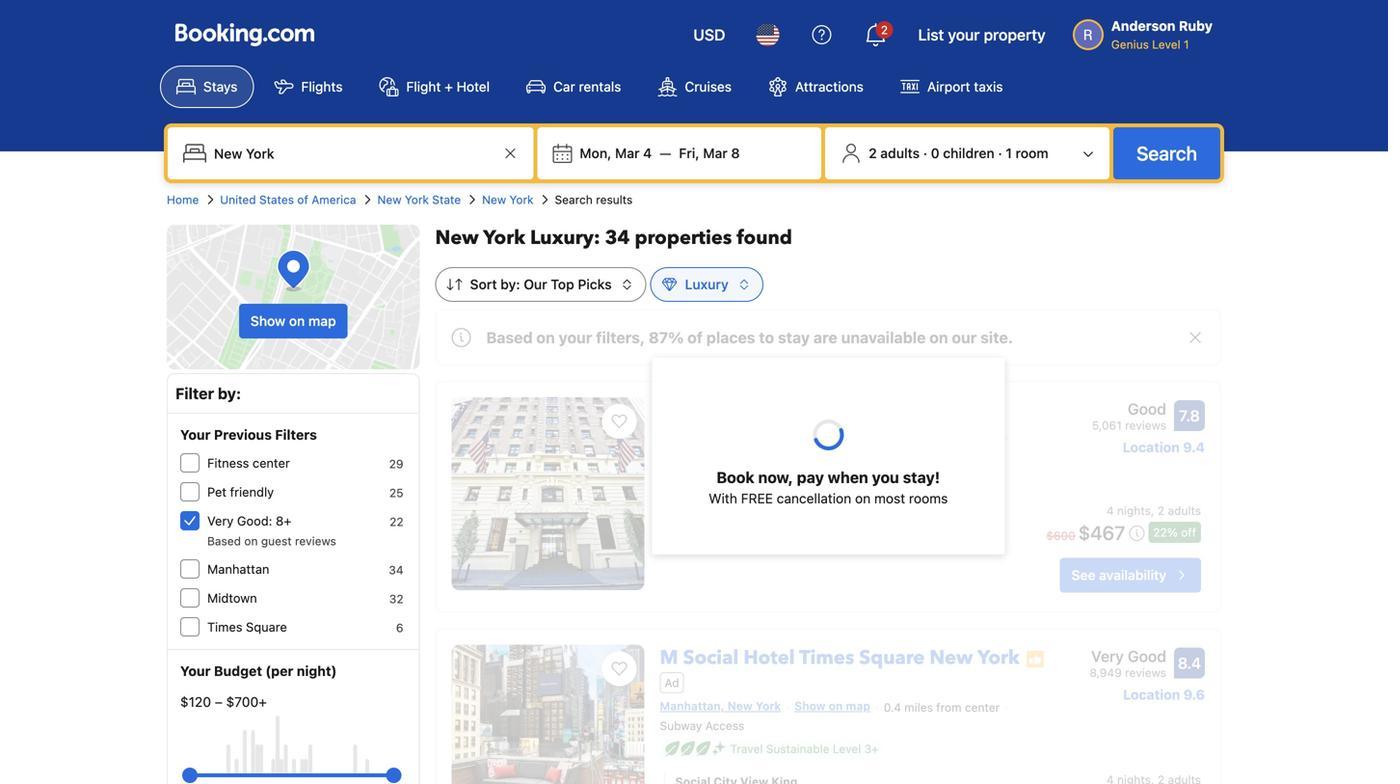 Task type: describe. For each thing, give the bounding box(es) containing it.
luxury:
[[531, 225, 601, 251]]

2 horizontal spatial 2
[[1158, 504, 1165, 518]]

luxury button
[[651, 267, 764, 302]]

87%
[[649, 328, 684, 347]]

now,
[[759, 468, 794, 487]]

properties
[[635, 225, 732, 251]]

good 5,061 reviews
[[1093, 400, 1167, 432]]

based on guest reviews
[[207, 534, 336, 548]]

see availability link
[[1061, 558, 1202, 593]]

taxis
[[975, 79, 1004, 95]]

of inside 'link'
[[297, 193, 308, 206]]

based for based on guest reviews
[[207, 534, 241, 548]]

flight + hotel
[[406, 79, 490, 95]]

sustainable for 1
[[751, 473, 815, 487]]

1 vertical spatial times
[[207, 620, 243, 634]]

29
[[389, 457, 404, 471]]

$120 – $700+
[[180, 694, 267, 710]]

by: for sort
[[501, 276, 520, 292]]

night)
[[297, 663, 337, 679]]

united states of america link
[[220, 191, 356, 208]]

car
[[554, 79, 576, 95]]

mon, mar 4 button
[[572, 136, 660, 171]]

m social hotel times square new york image
[[452, 645, 645, 784]]

our
[[952, 328, 977, 347]]

show for show on map link
[[795, 430, 826, 444]]

travel sustainable level 1
[[715, 473, 855, 487]]

sort
[[470, 276, 497, 292]]

usd
[[694, 26, 726, 44]]

guest
[[261, 534, 292, 548]]

ameritania
[[660, 397, 764, 424]]

car rentals link
[[510, 66, 638, 108]]

good inside very good 8,949 reviews
[[1128, 647, 1167, 666]]

0 horizontal spatial 4
[[644, 145, 652, 161]]

reviews inside good 5,061 reviews
[[1126, 419, 1167, 432]]

pet friendly
[[207, 485, 274, 499]]

state
[[432, 193, 461, 206]]

fitness
[[207, 456, 249, 470]]

see
[[1072, 567, 1096, 583]]

$700+
[[226, 694, 267, 710]]

ruby
[[1180, 18, 1213, 34]]

,
[[1152, 504, 1155, 518]]

2 button
[[853, 12, 899, 58]]

your account menu anderson ruby genius level 1 element
[[1073, 9, 1221, 53]]

new york state link
[[378, 191, 461, 208]]

property
[[984, 26, 1046, 44]]

show on map for show on map button on the top of page
[[251, 313, 336, 329]]

scored 7.8 element
[[1175, 400, 1206, 431]]

nights
[[1118, 504, 1152, 518]]

1 inside anderson ruby genius level 1
[[1184, 38, 1190, 51]]

on inside "book now, pay when you stay! with free cancellation on most rooms"
[[856, 490, 871, 506]]

friendly
[[230, 485, 274, 499]]

to
[[759, 328, 775, 347]]

filter by:
[[176, 384, 241, 403]]

location for good
[[1123, 439, 1180, 455]]

–
[[215, 694, 223, 710]]

united states of america
[[220, 193, 356, 206]]

very good: 8+
[[207, 514, 292, 528]]

m social hotel times square new york link
[[660, 637, 1020, 671]]

4 nights , 2 adults
[[1107, 504, 1202, 518]]

midtown
[[207, 591, 257, 605]]

times inside m social hotel times square new york link
[[800, 645, 855, 671]]

location 9.6
[[1124, 687, 1206, 703]]

see availability
[[1072, 567, 1167, 583]]

manhattan,
[[660, 699, 725, 713]]

level for 1
[[818, 473, 846, 487]]

rentals
[[579, 79, 622, 95]]

25
[[390, 486, 404, 500]]

york for new york
[[510, 193, 534, 206]]

0 horizontal spatial your
[[559, 328, 593, 347]]

new york
[[482, 193, 534, 206]]

list your property link
[[907, 12, 1058, 58]]

fri, mar 8 button
[[672, 136, 748, 171]]

york for new york state
[[405, 193, 429, 206]]

top
[[551, 276, 575, 292]]

32
[[389, 592, 404, 606]]

genius
[[1112, 38, 1150, 51]]

8,949
[[1090, 666, 1122, 680]]

your for your previous filters
[[180, 427, 211, 443]]

9.4
[[1184, 439, 1206, 455]]

8.4
[[1179, 654, 1202, 672]]

8+
[[276, 514, 292, 528]]

flight
[[406, 79, 441, 95]]

fitness center
[[207, 456, 290, 470]]

5,061
[[1093, 419, 1122, 432]]

car rentals
[[554, 79, 622, 95]]

home
[[167, 193, 199, 206]]

very good element
[[1090, 645, 1167, 668]]

anderson
[[1112, 18, 1176, 34]]

1 inside dropdown button
[[1006, 145, 1013, 161]]

found
[[737, 225, 793, 251]]

anderson ruby genius level 1
[[1112, 18, 1213, 51]]

very for good
[[1092, 647, 1125, 666]]

very for good:
[[207, 514, 234, 528]]

travel for travel sustainable level 1
[[715, 473, 748, 487]]

level inside anderson ruby genius level 1
[[1153, 38, 1181, 51]]

good inside good 5,061 reviews
[[1128, 400, 1167, 418]]

ameritania at times square image
[[452, 397, 645, 590]]

location 9.4
[[1123, 439, 1206, 455]]

america
[[312, 193, 356, 206]]

hotel for social
[[744, 645, 795, 671]]

picks
[[578, 276, 612, 292]]

search results
[[555, 193, 633, 206]]

2 mar from the left
[[703, 145, 728, 161]]

stay!
[[903, 468, 941, 487]]

book now, pay when you stay! alert
[[652, 373, 1005, 555]]

travel sustainable level 3+
[[731, 742, 879, 756]]

0 vertical spatial square
[[851, 397, 916, 424]]

based on your filters, 87% of places to stay are unavailable on our site.
[[487, 328, 1014, 347]]

cruises link
[[642, 66, 748, 108]]



Task type: locate. For each thing, give the bounding box(es) containing it.
manhattan
[[207, 562, 270, 576]]

0 horizontal spatial very
[[207, 514, 234, 528]]

level up cancellation
[[818, 473, 846, 487]]

1 vertical spatial square
[[246, 620, 287, 634]]

1 horizontal spatial by:
[[501, 276, 520, 292]]

6
[[396, 621, 404, 635]]

pet
[[207, 485, 227, 499]]

1 horizontal spatial 34
[[605, 225, 630, 251]]

1 your from the top
[[180, 427, 211, 443]]

show on map button
[[239, 304, 348, 339]]

your previous filters
[[180, 427, 317, 443]]

book now, pay when you stay! with free cancellation on most rooms
[[709, 468, 949, 506]]

show on map inside button
[[251, 313, 336, 329]]

reviews up the location 9.4 in the bottom right of the page
[[1126, 419, 1167, 432]]

mon,
[[580, 145, 612, 161]]

0 vertical spatial 2
[[881, 23, 888, 37]]

7.8
[[1180, 407, 1201, 425]]

show on map for show on map link
[[795, 430, 871, 444]]

2 left 0
[[869, 145, 877, 161]]

1 · from the left
[[924, 145, 928, 161]]

hotel for +
[[457, 79, 490, 95]]

1 horizontal spatial 2
[[881, 23, 888, 37]]

mar right mon, on the left top of the page
[[615, 145, 640, 161]]

when
[[828, 468, 869, 487]]

0 vertical spatial level
[[1153, 38, 1181, 51]]

search button
[[1114, 127, 1221, 179]]

2 for 2
[[881, 23, 888, 37]]

1 vertical spatial level
[[818, 473, 846, 487]]

2 vertical spatial show on map
[[795, 699, 871, 713]]

0 vertical spatial times
[[791, 397, 846, 424]]

34 up "32"
[[389, 563, 404, 577]]

1 vertical spatial by:
[[218, 384, 241, 403]]

0 horizontal spatial of
[[297, 193, 308, 206]]

2 vertical spatial reviews
[[1126, 666, 1167, 680]]

cancellation
[[777, 490, 852, 506]]

34 inside search results updated. new york luxury: 34 properties found. applied filters: less than 1/2 mile. element
[[605, 225, 630, 251]]

1 vertical spatial travel
[[731, 742, 763, 756]]

1 vertical spatial your
[[559, 328, 593, 347]]

0 vertical spatial sustainable
[[751, 473, 815, 487]]

scored 8.4 element
[[1175, 648, 1206, 679]]

1 horizontal spatial hotel
[[744, 645, 795, 671]]

1 vertical spatial reviews
[[295, 534, 336, 548]]

1 vertical spatial map
[[846, 430, 871, 444]]

0 vertical spatial reviews
[[1126, 419, 1167, 432]]

results
[[596, 193, 633, 206]]

new for new york
[[482, 193, 506, 206]]

level for 3+
[[833, 742, 862, 756]]

1 vertical spatial based
[[207, 534, 241, 548]]

0 horizontal spatial 34
[[389, 563, 404, 577]]

search for search results
[[555, 193, 593, 206]]

times square
[[207, 620, 287, 634]]

home link
[[167, 191, 199, 208]]

9.6
[[1184, 687, 1206, 703]]

location down very good 8,949 reviews
[[1124, 687, 1181, 703]]

2 good from the top
[[1128, 647, 1167, 666]]

1 horizontal spatial 1
[[1006, 145, 1013, 161]]

0 vertical spatial 4
[[644, 145, 652, 161]]

2 vertical spatial 2
[[1158, 504, 1165, 518]]

level down anderson
[[1153, 38, 1181, 51]]

your right list at the right of the page
[[948, 26, 980, 44]]

reviews for very
[[1126, 666, 1167, 680]]

· right children
[[999, 145, 1003, 161]]

mar
[[615, 145, 640, 161], [703, 145, 728, 161]]

map
[[309, 313, 336, 329], [846, 430, 871, 444], [846, 699, 871, 713]]

flight + hotel link
[[363, 66, 506, 108]]

adults
[[881, 145, 920, 161], [1168, 504, 1202, 518]]

3+
[[865, 742, 879, 756]]

good up the location 9.4 in the bottom right of the page
[[1128, 400, 1167, 418]]

luxury
[[685, 276, 729, 292]]

2 inside 2 dropdown button
[[881, 23, 888, 37]]

1 vertical spatial location
[[1124, 687, 1181, 703]]

1 vertical spatial show on map
[[795, 430, 871, 444]]

· left 0
[[924, 145, 928, 161]]

pay
[[797, 468, 825, 487]]

0 vertical spatial travel
[[715, 473, 748, 487]]

level
[[1153, 38, 1181, 51], [818, 473, 846, 487], [833, 742, 862, 756]]

0 vertical spatial good
[[1128, 400, 1167, 418]]

m
[[660, 645, 679, 671]]

new york state
[[378, 193, 461, 206]]

very inside very good 8,949 reviews
[[1092, 647, 1125, 666]]

ameritania at times square
[[660, 397, 916, 424]]

very up 8,949
[[1092, 647, 1125, 666]]

fri,
[[679, 145, 700, 161]]

very good 8,949 reviews
[[1090, 647, 1167, 680]]

Where are you going? field
[[206, 136, 499, 171]]

reviews up location 9.6
[[1126, 666, 1167, 680]]

2 vertical spatial show
[[795, 699, 826, 713]]

flights
[[301, 79, 343, 95]]

1 vertical spatial hotel
[[744, 645, 795, 671]]

2 vertical spatial times
[[800, 645, 855, 671]]

22
[[390, 515, 404, 529]]

stays link
[[160, 66, 254, 108]]

0 vertical spatial your
[[948, 26, 980, 44]]

2 horizontal spatial 1
[[1184, 38, 1190, 51]]

new york luxury: 34 properties found
[[436, 225, 793, 251]]

1 vertical spatial very
[[1092, 647, 1125, 666]]

1 mar from the left
[[615, 145, 640, 161]]

your
[[948, 26, 980, 44], [559, 328, 593, 347]]

filters,
[[596, 328, 645, 347]]

good element
[[1093, 397, 1167, 421]]

york for new york luxury: 34 properties found
[[483, 225, 526, 251]]

new for new york state
[[378, 193, 402, 206]]

show inside button
[[251, 313, 286, 329]]

travel down "manhattan, new york"
[[731, 742, 763, 756]]

2 right ","
[[1158, 504, 1165, 518]]

1 horizontal spatial adults
[[1168, 504, 1202, 518]]

your down filter
[[180, 427, 211, 443]]

adults right ","
[[1168, 504, 1202, 518]]

very down pet
[[207, 514, 234, 528]]

1 horizontal spatial search
[[1137, 142, 1198, 164]]

1 horizontal spatial your
[[948, 26, 980, 44]]

1 horizontal spatial 4
[[1107, 504, 1115, 518]]

availability
[[1100, 567, 1167, 583]]

show for show on map button on the top of page
[[251, 313, 286, 329]]

children
[[944, 145, 995, 161]]

your inside the list your property link
[[948, 26, 980, 44]]

attractions
[[796, 79, 864, 95]]

0 vertical spatial based
[[487, 328, 533, 347]]

your left filters,
[[559, 328, 593, 347]]

0 horizontal spatial adults
[[881, 145, 920, 161]]

by: for filter
[[218, 384, 241, 403]]

search inside button
[[1137, 142, 1198, 164]]

of right 87%
[[688, 328, 703, 347]]

4 left — on the left top of the page
[[644, 145, 652, 161]]

0 vertical spatial of
[[297, 193, 308, 206]]

0 vertical spatial 1
[[1184, 38, 1190, 51]]

group
[[190, 760, 394, 784]]

1 horizontal spatial mar
[[703, 145, 728, 161]]

reviews right guest
[[295, 534, 336, 548]]

very
[[207, 514, 234, 528], [1092, 647, 1125, 666]]

1 vertical spatial show
[[795, 430, 826, 444]]

by:
[[501, 276, 520, 292], [218, 384, 241, 403]]

0 vertical spatial by:
[[501, 276, 520, 292]]

hotel right +
[[457, 79, 490, 95]]

0 vertical spatial very
[[207, 514, 234, 528]]

new for new york luxury: 34 properties found
[[436, 225, 479, 251]]

search results updated. new york luxury: 34 properties found. applied filters: less than 1/2 mile. element
[[436, 225, 1222, 252]]

location
[[1123, 439, 1180, 455], [1124, 687, 1181, 703]]

0 vertical spatial 34
[[605, 225, 630, 251]]

on inside show on map button
[[289, 313, 305, 329]]

based for based on your filters, 87% of places to stay are unavailable on our site.
[[487, 328, 533, 347]]

1 vertical spatial adults
[[1168, 504, 1202, 518]]

based
[[487, 328, 533, 347], [207, 534, 241, 548]]

adults inside dropdown button
[[881, 145, 920, 161]]

travel up with
[[715, 473, 748, 487]]

1 vertical spatial sustainable
[[767, 742, 830, 756]]

2 vertical spatial level
[[833, 742, 862, 756]]

2 adults · 0 children · 1 room button
[[834, 135, 1103, 172]]

times down midtown
[[207, 620, 243, 634]]

social
[[684, 645, 739, 671]]

map for show on map link
[[846, 430, 871, 444]]

unavailable
[[842, 328, 926, 347]]

rooms
[[910, 490, 949, 506]]

good up location 9.6
[[1128, 647, 1167, 666]]

cruises
[[685, 79, 732, 95]]

1 down ruby
[[1184, 38, 1190, 51]]

sustainable
[[751, 473, 815, 487], [767, 742, 830, 756]]

1 horizontal spatial ·
[[999, 145, 1003, 161]]

your up $120
[[180, 663, 211, 679]]

0 horizontal spatial 1
[[849, 473, 855, 487]]

square up 3+ on the right
[[860, 645, 925, 671]]

1 vertical spatial 1
[[1006, 145, 1013, 161]]

1 vertical spatial 34
[[389, 563, 404, 577]]

usd button
[[682, 12, 737, 58]]

airport taxis
[[928, 79, 1004, 95]]

airport taxis link
[[884, 66, 1020, 108]]

(per
[[266, 663, 294, 679]]

2 for 2 adults · 0 children · 1 room
[[869, 145, 877, 161]]

2 vertical spatial square
[[860, 645, 925, 671]]

0 vertical spatial search
[[1137, 142, 1198, 164]]

airport
[[928, 79, 971, 95]]

2 vertical spatial map
[[846, 699, 871, 713]]

0 vertical spatial show
[[251, 313, 286, 329]]

your budget (per night)
[[180, 663, 337, 679]]

reviews
[[1126, 419, 1167, 432], [295, 534, 336, 548], [1126, 666, 1167, 680]]

map for show on map button on the top of page
[[309, 313, 336, 329]]

+
[[445, 79, 453, 95]]

manhattan, new york
[[660, 699, 782, 713]]

0 vertical spatial show on map
[[251, 313, 336, 329]]

1 horizontal spatial based
[[487, 328, 533, 347]]

center
[[253, 456, 290, 470]]

reviews for based
[[295, 534, 336, 548]]

search for search
[[1137, 142, 1198, 164]]

good:
[[237, 514, 272, 528]]

previous
[[214, 427, 272, 443]]

places
[[707, 328, 756, 347]]

2 vertical spatial 1
[[849, 473, 855, 487]]

1 vertical spatial 4
[[1107, 504, 1115, 518]]

34 down results
[[605, 225, 630, 251]]

0 vertical spatial location
[[1123, 439, 1180, 455]]

reviews inside very good 8,949 reviews
[[1126, 666, 1167, 680]]

1 horizontal spatial of
[[688, 328, 703, 347]]

0 horizontal spatial by:
[[218, 384, 241, 403]]

0 horizontal spatial mar
[[615, 145, 640, 161]]

0 vertical spatial hotel
[[457, 79, 490, 95]]

are
[[814, 328, 838, 347]]

times inside ameritania at times square link
[[791, 397, 846, 424]]

hotel
[[457, 79, 490, 95], [744, 645, 795, 671]]

location down good 5,061 reviews
[[1123, 439, 1180, 455]]

0 horizontal spatial hotel
[[457, 79, 490, 95]]

your for your budget (per night)
[[180, 663, 211, 679]]

travel for travel sustainable level 3+
[[731, 742, 763, 756]]

sustainable for 3+
[[767, 742, 830, 756]]

based down "our"
[[487, 328, 533, 347]]

location for very good
[[1124, 687, 1181, 703]]

1 good from the top
[[1128, 400, 1167, 418]]

2 adults · 0 children · 1 room
[[869, 145, 1049, 161]]

by: right filter
[[218, 384, 241, 403]]

sustainable up free
[[751, 473, 815, 487]]

times right at
[[791, 397, 846, 424]]

1 left you
[[849, 473, 855, 487]]

adults left 0
[[881, 145, 920, 161]]

0 vertical spatial adults
[[881, 145, 920, 161]]

list
[[919, 26, 945, 44]]

square up you
[[851, 397, 916, 424]]

0 horizontal spatial ·
[[924, 145, 928, 161]]

sustainable left 3+ on the right
[[767, 742, 830, 756]]

booking.com image
[[176, 23, 314, 46]]

1 horizontal spatial very
[[1092, 647, 1125, 666]]

united
[[220, 193, 256, 206]]

by: left "our"
[[501, 276, 520, 292]]

1 vertical spatial 2
[[869, 145, 877, 161]]

square up your budget (per night)
[[246, 620, 287, 634]]

0 horizontal spatial search
[[555, 193, 593, 206]]

1 vertical spatial good
[[1128, 647, 1167, 666]]

1 left room at the right
[[1006, 145, 1013, 161]]

1 vertical spatial of
[[688, 328, 703, 347]]

4 left nights
[[1107, 504, 1115, 518]]

2 · from the left
[[999, 145, 1003, 161]]

filters
[[275, 427, 317, 443]]

2 your from the top
[[180, 663, 211, 679]]

0 vertical spatial your
[[180, 427, 211, 443]]

0 horizontal spatial based
[[207, 534, 241, 548]]

1 vertical spatial your
[[180, 663, 211, 679]]

2 left list at the right of the page
[[881, 23, 888, 37]]

times up 'travel sustainable level 3+'
[[800, 645, 855, 671]]

site.
[[981, 328, 1014, 347]]

level left 3+ on the right
[[833, 742, 862, 756]]

0 vertical spatial map
[[309, 313, 336, 329]]

0 horizontal spatial 2
[[869, 145, 877, 161]]

sort by: our top picks
[[470, 276, 612, 292]]

show
[[251, 313, 286, 329], [795, 430, 826, 444], [795, 699, 826, 713]]

hotel right social
[[744, 645, 795, 671]]

1 vertical spatial search
[[555, 193, 593, 206]]

m social hotel times square new york
[[660, 645, 1020, 671]]

2 inside 2 adults · 0 children · 1 room dropdown button
[[869, 145, 877, 161]]

good
[[1128, 400, 1167, 418], [1128, 647, 1167, 666]]

map inside show on map button
[[309, 313, 336, 329]]

based up manhattan
[[207, 534, 241, 548]]

of right states
[[297, 193, 308, 206]]

mar left 8
[[703, 145, 728, 161]]



Task type: vqa. For each thing, say whether or not it's contained in the screenshot.


